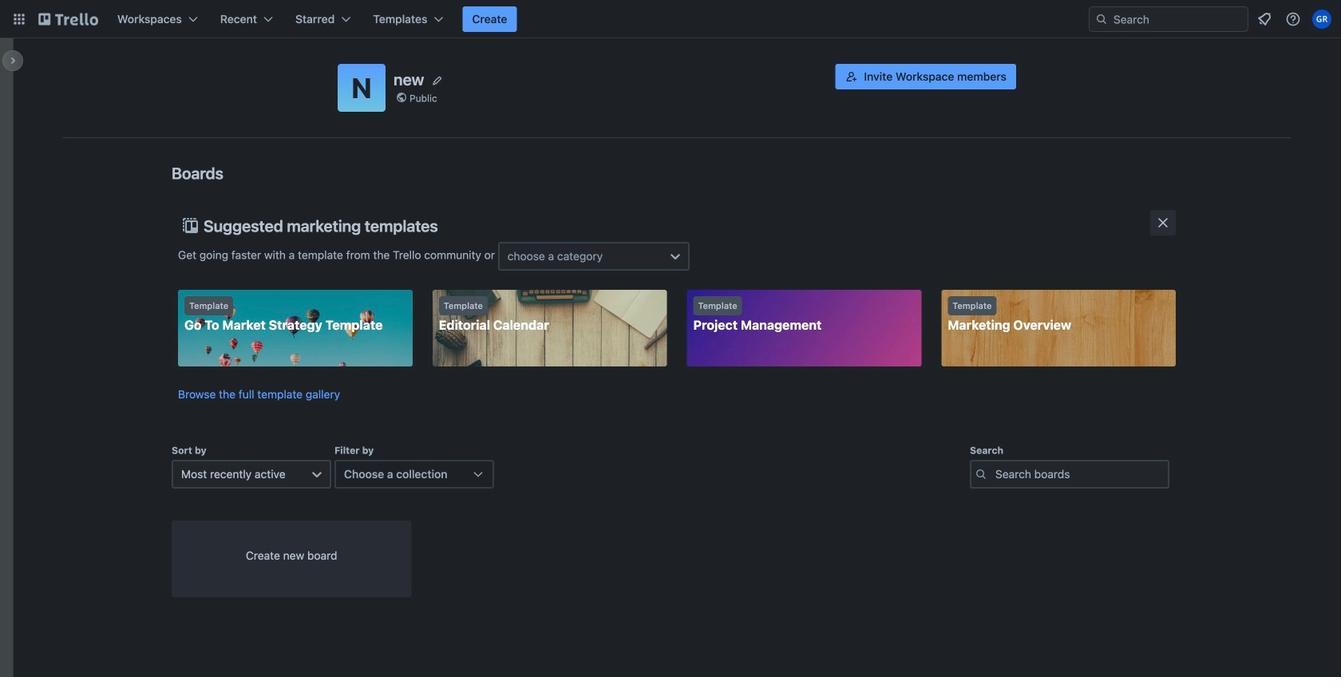 Task type: vqa. For each thing, say whether or not it's contained in the screenshot.
search image
yes



Task type: describe. For each thing, give the bounding box(es) containing it.
back to home image
[[38, 6, 98, 32]]



Task type: locate. For each thing, give the bounding box(es) containing it.
search image
[[1096, 13, 1108, 26]]

open information menu image
[[1286, 11, 1302, 27]]

Search boards text field
[[970, 460, 1170, 489]]

0 notifications image
[[1255, 10, 1275, 29]]

greg robinson (gregrobinson96) image
[[1313, 10, 1332, 29]]

primary element
[[0, 0, 1342, 38]]

Search field
[[1108, 8, 1248, 30]]



